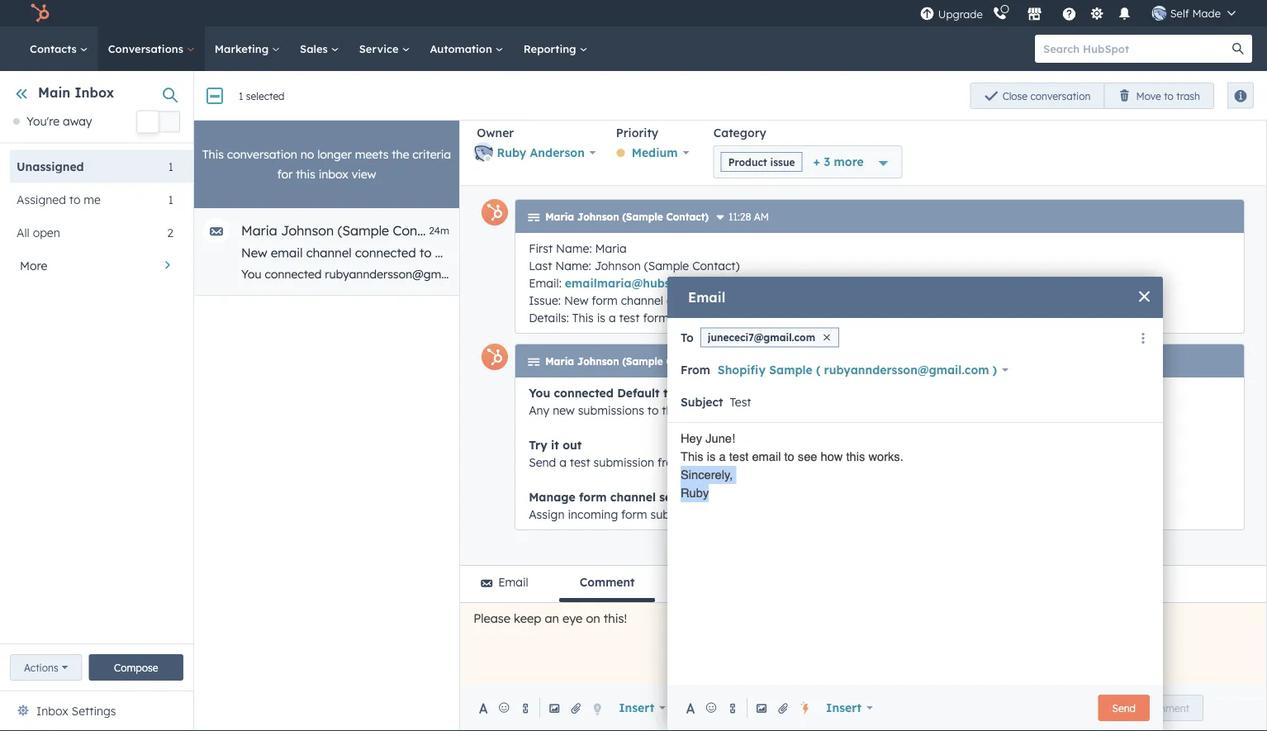 Task type: vqa. For each thing, say whether or not it's contained in the screenshot.
how
yes



Task type: describe. For each thing, give the bounding box(es) containing it.
try it out send a test submission from any page where your form is published. manage form
[[529, 437, 982, 469]]

channel for new email channel connected to hubspot you connected rubyanndersson@gmail.com any new emails sent to this address will also appear here. choose what you'd like to do next:  try it out send yourself an email at <a href = 'mailto
[[306, 245, 352, 261]]

calling icon button
[[986, 2, 1014, 24]]

any
[[687, 455, 707, 469]]

meets
[[355, 147, 389, 161]]

yourself
[[1071, 267, 1114, 281]]

owner
[[477, 126, 514, 140]]

this inside hey june! this is a test email to see how this works. sincerely, ruby
[[681, 449, 704, 464]]

settings image
[[1090, 7, 1105, 22]]

1,
[[762, 385, 771, 400]]

close
[[1002, 90, 1028, 102]]

shopifiy
[[718, 363, 766, 377]]

Search HubSpot search field
[[1035, 35, 1237, 63]]

johnson up sent
[[577, 211, 619, 223]]

rubyanndersson@gmail.com inside new email channel connected to hubspot you connected rubyanndersson@gmail.com any new emails sent to this address will also appear here. choose what you'd like to do next:  try it out send yourself an email at <a href = 'mailto
[[325, 267, 480, 281]]

close conversation
[[1002, 90, 1091, 102]]

email button
[[460, 566, 549, 602]]

inbox
[[319, 167, 348, 181]]

you connected default ticket form (nov 1, 2023 11:28:05 am) any new submissions to this form will also appear here as tickets. choose what you'd like to do next:
[[529, 385, 1074, 417]]

email:
[[529, 275, 562, 290]]

please keep an eye on this!
[[473, 611, 627, 626]]

next: inside you connected default ticket form (nov 1, 2023 11:28:05 am) any new submissions to this form will also appear here as tickets. choose what you'd like to do next:
[[1047, 403, 1074, 417]]

what inside you connected default ticket form (nov 1, 2023 11:28:05 am) any new submissions to this form will also appear here as tickets. choose what you'd like to do next:
[[931, 403, 958, 417]]

main inbox
[[38, 84, 114, 101]]

product
[[728, 156, 767, 168]]

compose button
[[89, 654, 183, 681]]

)
[[993, 363, 997, 377]]

you inside new email channel connected to hubspot you connected rubyanndersson@gmail.com any new emails sent to this address will also appear here. choose what you'd like to do next:  try it out send yourself an email at <a href = 'mailto
[[241, 267, 261, 281]]

from
[[681, 363, 710, 377]]

to down default
[[647, 403, 659, 417]]

it inside 'try it out send a test submission from any page where your form is published. manage form'
[[551, 437, 559, 452]]

your inside manage form channel settings assign incoming form submissions to your team.
[[734, 507, 759, 521]]

ruby inside hey june! this is a test email to see how this works. sincerely, ruby
[[681, 486, 709, 500]]

11:28 for first name: maria
[[729, 211, 751, 223]]

form down emailmaria@hubspot.com link
[[643, 310, 669, 325]]

send inside new email channel connected to hubspot you connected rubyanndersson@gmail.com any new emails sent to this address will also appear here. choose what you'd like to do next:  try it out send yourself an email at <a href = 'mailto
[[1040, 267, 1068, 281]]

emails
[[533, 267, 568, 281]]

any inside you connected default ticket form (nov 1, 2023 11:28:05 am) any new submissions to this form will also appear here as tickets. choose what you'd like to do next:
[[529, 403, 550, 417]]

maria johnson (sample contact) for you connected default ticket form (nov 1, 2023 11:28:05 am)
[[545, 355, 709, 368]]

is inside 'try it out send a test submission from any page where your form is published. manage form'
[[834, 455, 843, 469]]

hubspot
[[435, 245, 487, 261]]

1 vertical spatial name:
[[555, 258, 591, 273]]

3
[[824, 154, 830, 169]]

to
[[681, 330, 694, 344]]

11:28 am for you connected default ticket form (nov 1, 2023 11:28:05 am)
[[729, 355, 769, 368]]

this inside you connected default ticket form (nov 1, 2023 11:28:05 am) any new submissions to this form will also appear here as tickets. choose what you'd like to do next:
[[662, 403, 681, 417]]

am for first name: maria
[[754, 211, 769, 223]]

11:28:05
[[805, 385, 851, 400]]

also for (nov
[[734, 403, 757, 417]]

0 horizontal spatial inbox
[[36, 704, 68, 718]]

all open
[[17, 225, 60, 239]]

a for sincerely,
[[719, 449, 726, 464]]

connected inside you connected default ticket form (nov 1, 2023 11:28:05 am) any new submissions to this form will also appear here as tickets. choose what you'd like to do next:
[[554, 385, 614, 400]]

to right "you'd"
[[928, 267, 939, 281]]

ruby anderson image
[[1152, 6, 1167, 21]]

insert for send
[[826, 700, 862, 715]]

this!
[[604, 611, 627, 626]]

as
[[830, 403, 842, 417]]

0 vertical spatial name:
[[556, 241, 592, 255]]

channel inside first name: maria last name: johnson (sample contact) email: emailmaria@hubspot.com issue: new form channel connected details: this is a test form submission
[[621, 293, 663, 307]]

sincerely,
[[681, 468, 733, 482]]

move to trash button
[[1104, 83, 1214, 109]]

help image
[[1062, 7, 1077, 22]]

0 vertical spatial 1
[[239, 90, 243, 102]]

'mailto
[[1233, 267, 1267, 281]]

trash
[[1176, 90, 1200, 102]]

manage form channel settings assign incoming form submissions to your team.
[[529, 489, 796, 521]]

close image
[[1139, 291, 1150, 302]]

next: inside new email channel connected to hubspot you connected rubyanndersson@gmail.com any new emails sent to this address will also appear here. choose what you'd like to do next:  try it out send yourself an email at <a href = 'mailto
[[960, 267, 986, 281]]

conversation for this
[[227, 147, 297, 161]]

rubyanndersson@gmail.com inside popup button
[[824, 363, 989, 377]]

calling icon image
[[993, 6, 1008, 21]]

1 horizontal spatial inbox
[[74, 84, 114, 101]]

help button
[[1055, 0, 1083, 26]]

to right sent
[[598, 267, 609, 281]]

medium
[[632, 145, 678, 160]]

email from maria johnson (sample contact) with subject new email channel connected to hubspot row
[[194, 208, 1267, 296]]

this inside new email channel connected to hubspot you connected rubyanndersson@gmail.com any new emails sent to this address will also appear here. choose what you'd like to do next:  try it out send yourself an email at <a href = 'mailto
[[612, 267, 632, 281]]

open
[[33, 225, 60, 239]]

contact) inside first name: maria last name: johnson (sample contact) email: emailmaria@hubspot.com issue: new form channel connected details: this is a test form submission
[[692, 258, 740, 273]]

what inside new email channel connected to hubspot you connected rubyanndersson@gmail.com any new emails sent to this address will also appear here. choose what you'd like to do next:  try it out send yourself an email at <a href = 'mailto
[[843, 267, 870, 281]]

send button
[[1098, 695, 1150, 721]]

test for form
[[570, 455, 590, 469]]

view
[[352, 167, 376, 181]]

+ 3 more button
[[803, 145, 874, 178]]

is inside first name: maria last name: johnson (sample contact) email: emailmaria@hubspot.com issue: new form channel connected details: this is a test form submission
[[597, 310, 606, 325]]

1 for unassigned
[[168, 159, 173, 173]]

sales
[[300, 42, 331, 55]]

this conversation no longer meets the criteria for this inbox view
[[202, 147, 451, 181]]

new form channel connected
[[510, 78, 703, 94]]

main content containing new form channel connected
[[194, 40, 1267, 731]]

service
[[359, 42, 402, 55]]

group containing close conversation
[[970, 83, 1214, 109]]

you're away
[[26, 114, 92, 129]]

medium button
[[616, 142, 700, 161]]

sales link
[[290, 26, 349, 71]]

connected inside first name: maria last name: johnson (sample contact) email: emailmaria@hubspot.com issue: new form channel connected details: this is a test form submission
[[667, 293, 723, 307]]

to inside manage form channel settings assign incoming form submissions to your team.
[[720, 507, 731, 521]]

works.
[[868, 449, 903, 464]]

an inside new email channel connected to hubspot you connected rubyanndersson@gmail.com any new emails sent to this address will also appear here. choose what you'd like to do next:  try it out send yourself an email at <a href = 'mailto
[[1118, 267, 1131, 281]]

category
[[713, 126, 766, 140]]

maria up first
[[545, 211, 574, 223]]

form down you'd
[[955, 455, 982, 469]]

move to trash
[[1136, 90, 1200, 102]]

this inside hey june! this is a test email to see how this works. sincerely, ruby
[[846, 449, 865, 464]]

0 horizontal spatial email
[[271, 245, 303, 261]]

assigned to me
[[17, 192, 101, 206]]

1 selected
[[239, 90, 285, 102]]

to inside "button"
[[1164, 90, 1174, 102]]

more
[[834, 154, 864, 169]]

hey june! this is a test email to see how this works. sincerely, ruby
[[681, 431, 903, 500]]

1 for assigned to me
[[168, 192, 173, 206]]

new inside you connected default ticket form (nov 1, 2023 11:28:05 am) any new submissions to this form will also appear here as tickets. choose what you'd like to do next:
[[553, 403, 575, 417]]

will for (nov
[[714, 403, 731, 417]]

inbox settings link
[[36, 701, 116, 721]]

open
[[252, 89, 277, 102]]

group inside new form channel connected heading
[[1194, 82, 1254, 109]]

ruby inside popup button
[[497, 145, 526, 160]]

new button
[[1135, 82, 1194, 109]]

1 link opens in a new window image from the top
[[706, 79, 719, 96]]

test inside first name: maria last name: johnson (sample contact) email: emailmaria@hubspot.com issue: new form channel connected details: this is a test form submission
[[619, 310, 640, 325]]

emailmaria@hubspot.com
[[565, 275, 717, 290]]

eye
[[563, 611, 583, 626]]

out inside 'try it out send a test submission from any page where your form is published. manage form'
[[563, 437, 582, 452]]

johnson inside first name: maria last name: johnson (sample contact) email: emailmaria@hubspot.com issue: new form channel connected details: this is a test form submission
[[594, 258, 641, 273]]

email inside button
[[498, 575, 528, 589]]

search button
[[1224, 35, 1252, 63]]

you'd
[[874, 267, 903, 281]]

this inside this conversation no longer meets the criteria for this inbox view
[[202, 147, 224, 161]]

criteria
[[412, 147, 451, 161]]

send inside button
[[1112, 702, 1136, 714]]

notifications image
[[1117, 7, 1132, 22]]

contact) inside row
[[393, 222, 447, 239]]

marketing
[[215, 42, 272, 55]]

add comment group
[[1110, 695, 1204, 721]]

open group
[[238, 82, 350, 109]]

the
[[392, 147, 409, 161]]

close conversation button
[[970, 83, 1105, 109]]

form down "here"
[[805, 455, 831, 469]]

new inside first name: maria last name: johnson (sample contact) email: emailmaria@hubspot.com issue: new form channel connected details: this is a test form submission
[[564, 293, 588, 307]]

submissions inside you connected default ticket form (nov 1, 2023 11:28:05 am) any new submissions to this form will also appear here as tickets. choose what you'd like to do next:
[[578, 403, 644, 417]]

hubspot image
[[30, 3, 50, 23]]

11:28 for you connected default ticket form (nov 1, 2023 11:28:05 am)
[[729, 355, 751, 368]]

submissions inside manage form channel settings assign incoming form submissions to your team.
[[650, 507, 717, 521]]

submission inside first name: maria last name: johnson (sample contact) email: emailmaria@hubspot.com issue: new form channel connected details: this is a test form submission
[[672, 310, 733, 325]]

self made
[[1170, 6, 1221, 20]]

+ 3 more
[[813, 154, 864, 169]]

product issue
[[728, 156, 795, 168]]

appear for (nov
[[760, 403, 799, 417]]

on
[[586, 611, 600, 626]]

move
[[1136, 90, 1161, 102]]

new inside new email channel connected to hubspot you connected rubyanndersson@gmail.com any new emails sent to this address will also appear here. choose what you'd like to do next:  try it out send yourself an email at <a href = 'mailto
[[508, 267, 530, 281]]

details:
[[529, 310, 569, 325]]

conversation for close
[[1030, 90, 1091, 102]]

reporting link
[[514, 26, 598, 71]]

marketplaces button
[[1017, 0, 1052, 26]]

contact) up address
[[666, 211, 709, 223]]

inbox settings
[[36, 704, 116, 718]]

Open button
[[238, 82, 291, 109]]

your inside 'try it out send a test submission from any page where your form is published. manage form'
[[777, 455, 802, 469]]

more
[[20, 258, 47, 272]]

manage inside 'try it out send a test submission from any page where your form is published. manage form'
[[904, 455, 951, 469]]

is inside hey june! this is a test email to see how this works. sincerely, ruby
[[707, 449, 716, 464]]

comment
[[580, 575, 635, 589]]



Task type: locate. For each thing, give the bounding box(es) containing it.
is right see at bottom
[[834, 455, 843, 469]]

appear
[[727, 267, 767, 281], [760, 403, 799, 417]]

channel up incoming
[[610, 489, 656, 504]]

manage right works.
[[904, 455, 951, 469]]

0 vertical spatial like
[[906, 267, 924, 281]]

ruby anderson
[[497, 145, 585, 160]]

ticket
[[663, 385, 696, 400]]

11:28 up new email channel connected to hubspot you connected rubyanndersson@gmail.com any new emails sent to this address will also appear here. choose what you'd like to do next:  try it out send yourself an email at <a href = 'mailto
[[729, 211, 751, 223]]

what
[[843, 267, 870, 281], [931, 403, 958, 417]]

an left eye
[[545, 611, 559, 626]]

1 horizontal spatial try
[[989, 267, 1005, 281]]

0 horizontal spatial email
[[498, 575, 528, 589]]

1 horizontal spatial manage
[[904, 455, 951, 469]]

email down "for"
[[271, 245, 303, 261]]

name: right last
[[555, 258, 591, 273]]

out
[[1019, 267, 1037, 281], [563, 437, 582, 452]]

2 11:28 am from the top
[[729, 355, 769, 368]]

what left "you'd"
[[843, 267, 870, 281]]

appear for hubspot
[[727, 267, 767, 281]]

2 horizontal spatial is
[[834, 455, 843, 469]]

this left address
[[612, 267, 632, 281]]

(nov
[[730, 385, 758, 400]]

1 horizontal spatial insert
[[826, 700, 862, 715]]

2 vertical spatial send
[[1112, 702, 1136, 714]]

last
[[529, 258, 552, 273]]

johnson down "for"
[[281, 222, 334, 239]]

<a
[[1182, 267, 1195, 281]]

here
[[803, 403, 826, 417]]

0 vertical spatial out
[[1019, 267, 1037, 281]]

contact) up hubspot
[[393, 222, 447, 239]]

0 vertical spatial choose
[[800, 267, 840, 281]]

it up assign
[[551, 437, 559, 452]]

choose inside you connected default ticket form (nov 1, 2023 11:28:05 am) any new submissions to this form will also appear here as tickets. choose what you'd like to do next:
[[887, 403, 928, 417]]

1 am from the top
[[754, 211, 769, 223]]

please
[[473, 611, 510, 626]]

channel inside new email channel connected to hubspot you connected rubyanndersson@gmail.com any new emails sent to this address will also appear here. choose what you'd like to do next:  try it out send yourself an email at <a href = 'mailto
[[306, 245, 352, 261]]

shopifiy sample ( rubyanndersson@gmail.com ) button
[[717, 354, 1009, 387]]

conversation inside this conversation no longer meets the criteria for this inbox view
[[227, 147, 297, 161]]

2 insert button from the left
[[815, 691, 884, 724]]

1 vertical spatial an
[[545, 611, 559, 626]]

test
[[619, 310, 640, 325], [729, 449, 749, 464], [570, 455, 590, 469]]

will inside new email channel connected to hubspot you connected rubyanndersson@gmail.com any new emails sent to this address will also appear here. choose what you'd like to do next:  try it out send yourself an email at <a href = 'mailto
[[681, 267, 698, 281]]

insert button for add comment
[[608, 691, 677, 724]]

email inside hey june! this is a test email to see how this works. sincerely, ruby
[[752, 449, 781, 464]]

maria johnson (sample contact) for first name: maria
[[545, 211, 709, 223]]

an right the yourself
[[1118, 267, 1131, 281]]

0 horizontal spatial manage
[[529, 489, 576, 504]]

insert for add comment
[[619, 700, 654, 715]]

first
[[529, 241, 553, 255]]

appear inside you connected default ticket form (nov 1, 2023 11:28:05 am) any new submissions to this form will also appear here as tickets. choose what you'd like to do next:
[[760, 403, 799, 417]]

11:28 am
[[729, 211, 769, 223], [729, 355, 769, 368]]

like inside you connected default ticket form (nov 1, 2023 11:28:05 am) any new submissions to this form will also appear here as tickets. choose what you'd like to do next:
[[994, 403, 1012, 417]]

0 vertical spatial next:
[[960, 267, 986, 281]]

0 horizontal spatial any
[[484, 267, 504, 281]]

made
[[1192, 6, 1221, 20]]

published.
[[846, 455, 901, 469]]

1 horizontal spatial email
[[752, 449, 781, 464]]

0 horizontal spatial will
[[681, 267, 698, 281]]

is right details:
[[597, 310, 606, 325]]

1 vertical spatial manage
[[529, 489, 576, 504]]

1 vertical spatial inbox
[[36, 704, 68, 718]]

1 horizontal spatial send
[[1040, 267, 1068, 281]]

actions button
[[10, 654, 82, 681]]

0 vertical spatial submission
[[672, 310, 733, 325]]

11:28 up (nov
[[729, 355, 751, 368]]

toolbar
[[473, 126, 1253, 178]]

2 insert from the left
[[826, 700, 862, 715]]

issue:
[[529, 293, 561, 307]]

away
[[63, 114, 92, 129]]

0 vertical spatial this
[[202, 147, 224, 161]]

insert button
[[608, 691, 677, 724], [815, 691, 884, 724]]

maria inside row
[[241, 222, 277, 239]]

0 vertical spatial email
[[688, 289, 725, 306]]

1 insert from the left
[[619, 700, 654, 715]]

comment button
[[559, 566, 655, 602]]

(sample down 'view'
[[338, 222, 389, 239]]

out inside new email channel connected to hubspot you connected rubyanndersson@gmail.com any new emails sent to this address will also appear here. choose what you'd like to do next:  try it out send yourself an email at <a href = 'mailto
[[1019, 267, 1037, 281]]

selected
[[246, 90, 285, 102]]

to
[[1164, 90, 1174, 102], [69, 192, 80, 206], [419, 245, 432, 261], [598, 267, 609, 281], [928, 267, 939, 281], [647, 403, 659, 417], [1015, 403, 1027, 417], [784, 449, 794, 464], [720, 507, 731, 521]]

rubyanndersson@gmail.com up "am)"
[[824, 363, 989, 377]]

at
[[1168, 267, 1179, 281]]

1 horizontal spatial any
[[529, 403, 550, 417]]

1 horizontal spatial is
[[707, 449, 716, 464]]

insert button for send
[[815, 691, 884, 724]]

2 more info image from the top
[[715, 358, 725, 368]]

conversations
[[108, 42, 187, 55]]

2 horizontal spatial email
[[1135, 267, 1164, 281]]

this inside this conversation no longer meets the criteria for this inbox view
[[296, 167, 315, 181]]

11:28 am down junececi7@gmail.com
[[729, 355, 769, 368]]

1 vertical spatial conversation
[[227, 147, 297, 161]]

0 vertical spatial what
[[843, 267, 870, 281]]

maria inside first name: maria last name: johnson (sample contact) email: emailmaria@hubspot.com issue: new form channel connected details: this is a test form submission
[[595, 241, 627, 255]]

address
[[635, 267, 678, 281]]

2 horizontal spatial this
[[681, 449, 704, 464]]

conversation inside close conversation button
[[1030, 90, 1091, 102]]

a for form
[[559, 455, 567, 469]]

1 vertical spatial your
[[734, 507, 759, 521]]

try inside 'try it out send a test submission from any page where your form is published. manage form'
[[529, 437, 547, 452]]

unassigned
[[17, 159, 84, 173]]

all
[[17, 225, 30, 239]]

me
[[84, 192, 101, 206]]

new
[[508, 267, 530, 281], [553, 403, 575, 417]]

choose right here.
[[800, 267, 840, 281]]

group down 'search hubspot' "search field"
[[970, 83, 1214, 109]]

maria
[[545, 211, 574, 223], [241, 222, 277, 239], [595, 241, 627, 255], [545, 355, 574, 368]]

2 11:28 from the top
[[729, 355, 751, 368]]

1 horizontal spatial also
[[734, 403, 757, 417]]

this down ticket
[[662, 403, 681, 417]]

this right how
[[846, 449, 865, 464]]

1 11:28 from the top
[[729, 211, 751, 223]]

you're away image
[[13, 118, 20, 125]]

email up keep
[[498, 575, 528, 589]]

inbox left settings
[[36, 704, 68, 718]]

0 vertical spatial conversation
[[1030, 90, 1091, 102]]

test down june!
[[729, 449, 749, 464]]

a down emailmaria@hubspot.com link
[[609, 310, 616, 325]]

to left me
[[69, 192, 80, 206]]

test inside 'try it out send a test submission from any page where your form is published. manage form'
[[570, 455, 590, 469]]

1 vertical spatial this
[[572, 310, 594, 325]]

you
[[241, 267, 261, 281], [529, 385, 550, 400]]

connected inside new form channel connected link
[[635, 78, 703, 94]]

manage inside manage form channel settings assign incoming form submissions to your team.
[[529, 489, 576, 504]]

a down june!
[[719, 449, 726, 464]]

0 horizontal spatial also
[[702, 267, 724, 281]]

this inside first name: maria last name: johnson (sample contact) email: emailmaria@hubspot.com issue: new form channel connected details: this is a test form submission
[[572, 310, 594, 325]]

=
[[1223, 267, 1230, 281]]

0 vertical spatial rubyanndersson@gmail.com
[[325, 267, 480, 281]]

any inside new email channel connected to hubspot you connected rubyanndersson@gmail.com any new emails sent to this address will also appear here. choose what you'd like to do next:  try it out send yourself an email at <a href = 'mailto
[[484, 267, 504, 281]]

more info image for first name: maria
[[715, 213, 725, 223]]

0 vertical spatial inbox
[[74, 84, 114, 101]]

form down from
[[699, 385, 727, 400]]

0 horizontal spatial like
[[906, 267, 924, 281]]

it
[[1009, 267, 1016, 281], [551, 437, 559, 452]]

1 vertical spatial 11:28 am
[[729, 355, 769, 368]]

do inside new email channel connected to hubspot you connected rubyanndersson@gmail.com any new emails sent to this address will also appear here. choose what you'd like to do next:  try it out send yourself an email at <a href = 'mailto
[[942, 267, 956, 281]]

new for new email channel connected to hubspot you connected rubyanndersson@gmail.com any new emails sent to this address will also appear here. choose what you'd like to do next:  try it out send yourself an email at <a href = 'mailto
[[241, 245, 267, 261]]

24m
[[429, 224, 449, 237]]

to left trash
[[1164, 90, 1174, 102]]

inbox up away
[[74, 84, 114, 101]]

channel down emailmaria@hubspot.com on the top of page
[[621, 293, 663, 307]]

form down ticket
[[685, 403, 711, 417]]

johnson
[[577, 211, 619, 223], [281, 222, 334, 239], [594, 258, 641, 273], [577, 355, 619, 368]]

johnson up default
[[577, 355, 619, 368]]

1 horizontal spatial insert button
[[815, 691, 884, 724]]

1 vertical spatial email
[[498, 575, 528, 589]]

1 vertical spatial submissions
[[650, 507, 717, 521]]

1 vertical spatial next:
[[1047, 403, 1074, 417]]

1 vertical spatial do
[[1030, 403, 1044, 417]]

am up new email channel connected to hubspot you connected rubyanndersson@gmail.com any new emails sent to this address will also appear here. choose what you'd like to do next:  try it out send yourself an email at <a href = 'mailto
[[754, 211, 769, 223]]

1 more info image from the top
[[715, 213, 725, 223]]

a inside hey june! this is a test email to see how this works. sincerely, ruby
[[719, 449, 726, 464]]

0 horizontal spatial submissions
[[578, 403, 644, 417]]

also for hubspot
[[702, 267, 724, 281]]

0 horizontal spatial insert button
[[608, 691, 677, 724]]

0 horizontal spatial conversation
[[227, 147, 297, 161]]

send inside 'try it out send a test submission from any page where your form is published. manage form'
[[529, 455, 556, 469]]

0 horizontal spatial out
[[563, 437, 582, 452]]

to right you'd
[[1015, 403, 1027, 417]]

1 horizontal spatial will
[[714, 403, 731, 417]]

0 horizontal spatial your
[[734, 507, 759, 521]]

1 vertical spatial 11:28
[[729, 355, 751, 368]]

default
[[617, 385, 660, 400]]

june!
[[706, 431, 735, 446]]

1 insert button from the left
[[608, 691, 677, 724]]

(sample inside row
[[338, 222, 389, 239]]

0 vertical spatial 11:28
[[729, 211, 751, 223]]

conversations link
[[98, 26, 205, 71]]

contacts link
[[20, 26, 98, 71]]

name: up sent
[[556, 241, 592, 255]]

new
[[510, 78, 539, 94], [1149, 89, 1170, 102], [241, 245, 267, 261], [564, 293, 588, 307]]

am for you connected default ticket form (nov 1, 2023 11:28:05 am)
[[754, 355, 769, 368]]

1 horizontal spatial out
[[1019, 267, 1037, 281]]

1 vertical spatial choose
[[887, 403, 928, 417]]

will inside you connected default ticket form (nov 1, 2023 11:28:05 am) any new submissions to this form will also appear here as tickets. choose what you'd like to do next:
[[714, 403, 731, 417]]

1 horizontal spatial an
[[1118, 267, 1131, 281]]

try
[[989, 267, 1005, 281], [529, 437, 547, 452]]

2 am from the top
[[754, 355, 769, 368]]

page
[[710, 455, 738, 469]]

toolbar containing owner
[[473, 126, 1253, 178]]

sample
[[769, 363, 812, 377]]

1 vertical spatial you
[[529, 385, 550, 400]]

1 vertical spatial try
[[529, 437, 547, 452]]

for
[[277, 167, 293, 181]]

0 vertical spatial 11:28 am
[[729, 211, 769, 223]]

marketplaces image
[[1027, 7, 1042, 22]]

test for sincerely,
[[729, 449, 749, 464]]

1 horizontal spatial ruby
[[681, 486, 709, 500]]

0 vertical spatial more info image
[[715, 213, 725, 223]]

your right where
[[777, 455, 802, 469]]

0 horizontal spatial ruby
[[497, 145, 526, 160]]

group down search icon
[[1194, 82, 1254, 109]]

settings
[[72, 704, 116, 718]]

add
[[1124, 702, 1142, 714]]

1 vertical spatial 1
[[168, 159, 173, 173]]

to inside hey june! this is a test email to see how this works. sincerely, ruby
[[784, 449, 794, 464]]

0 horizontal spatial it
[[551, 437, 559, 452]]

appear left here.
[[727, 267, 767, 281]]

comment
[[1145, 702, 1189, 714]]

1 horizontal spatial it
[[1009, 267, 1016, 281]]

ruby down owner at left top
[[497, 145, 526, 160]]

manage up assign
[[529, 489, 576, 504]]

connected
[[635, 78, 703, 94], [355, 245, 416, 261], [265, 267, 322, 281], [667, 293, 723, 307], [554, 385, 614, 400]]

conversation up "for"
[[227, 147, 297, 161]]

channel inside heading
[[579, 78, 631, 94]]

send
[[1040, 267, 1068, 281], [529, 455, 556, 469], [1112, 702, 1136, 714]]

like inside new email channel connected to hubspot you connected rubyanndersson@gmail.com any new emails sent to this address will also appear here. choose what you'd like to do next:  try it out send yourself an email at <a href = 'mailto
[[906, 267, 924, 281]]

contacts
[[30, 42, 80, 55]]

0 vertical spatial do
[[942, 267, 956, 281]]

11:28 am for first name: maria
[[729, 211, 769, 223]]

contact) right address
[[692, 258, 740, 273]]

1 vertical spatial ruby
[[681, 486, 709, 500]]

this down no
[[296, 167, 315, 181]]

will
[[681, 267, 698, 281], [714, 403, 731, 417]]

also inside new email channel connected to hubspot you connected rubyanndersson@gmail.com any new emails sent to this address will also appear here. choose what you'd like to do next:  try it out send yourself an email at <a href = 'mailto
[[702, 267, 724, 281]]

1 horizontal spatial this
[[572, 310, 594, 325]]

to left see at bottom
[[784, 449, 794, 464]]

johnson up emailmaria@hubspot.com link
[[594, 258, 641, 273]]

also inside you connected default ticket form (nov 1, 2023 11:28:05 am) any new submissions to this form will also appear here as tickets. choose what you'd like to do next:
[[734, 403, 757, 417]]

test up incoming
[[570, 455, 590, 469]]

0 vertical spatial an
[[1118, 267, 1131, 281]]

appear down 2023 in the right of the page
[[760, 403, 799, 417]]

(sample up address
[[622, 211, 663, 223]]

1
[[239, 90, 243, 102], [168, 159, 173, 173], [168, 192, 173, 206]]

None button
[[290, 82, 350, 109]]

submission left from
[[594, 455, 654, 469]]

1 vertical spatial send
[[529, 455, 556, 469]]

0 horizontal spatial try
[[529, 437, 547, 452]]

what left you'd
[[931, 403, 958, 417]]

a up assign
[[559, 455, 567, 469]]

more info image right from
[[715, 358, 725, 368]]

manage
[[904, 455, 951, 469], [529, 489, 576, 504]]

submissions down settings
[[650, 507, 717, 521]]

maria johnson (sample contact) inside row
[[241, 222, 447, 239]]

try inside new email channel connected to hubspot you connected rubyanndersson@gmail.com any new emails sent to this address will also appear here. choose what you'd like to do next:  try it out send yourself an email at <a href = 'mailto
[[989, 267, 1005, 281]]

new inside popup button
[[1149, 89, 1170, 102]]

submission inside 'try it out send a test submission from any page where your form is published. manage form'
[[594, 455, 654, 469]]

priority
[[616, 126, 658, 140]]

incoming
[[568, 507, 618, 521]]

more info image
[[715, 213, 725, 223], [715, 358, 725, 368]]

menu containing self made
[[918, 0, 1247, 26]]

more info image up new email channel connected to hubspot you connected rubyanndersson@gmail.com any new emails sent to this address will also appear here. choose what you'd like to do next:  try it out send yourself an email at <a href = 'mailto
[[715, 213, 725, 223]]

1 vertical spatial new
[[553, 403, 575, 417]]

1 vertical spatial like
[[994, 403, 1012, 417]]

new form channel connected heading
[[460, 71, 1267, 121]]

do
[[942, 267, 956, 281], [1030, 403, 1044, 417]]

new inside new email channel connected to hubspot you connected rubyanndersson@gmail.com any new emails sent to this address will also appear here. choose what you'd like to do next:  try it out send yourself an email at <a href = 'mailto
[[241, 245, 267, 261]]

group
[[1194, 82, 1254, 109], [970, 83, 1214, 109]]

channel down inbox
[[306, 245, 352, 261]]

like right "you'd"
[[906, 267, 924, 281]]

1 vertical spatial will
[[714, 403, 731, 417]]

to down 24m
[[419, 245, 432, 261]]

(sample inside first name: maria last name: johnson (sample contact) email: emailmaria@hubspot.com issue: new form channel connected details: this is a test form submission
[[644, 258, 689, 273]]

am down junececi7@gmail.com
[[754, 355, 769, 368]]

email
[[271, 245, 303, 261], [1135, 267, 1164, 281], [752, 449, 781, 464]]

submission up to
[[672, 310, 733, 325]]

out up incoming
[[563, 437, 582, 452]]

channel for manage form channel settings assign incoming form submissions to your team.
[[610, 489, 656, 504]]

1 vertical spatial it
[[551, 437, 559, 452]]

11:28 am up new email channel connected to hubspot you connected rubyanndersson@gmail.com any new emails sent to this address will also appear here. choose what you'd like to do next:  try it out send yourself an email at <a href = 'mailto
[[729, 211, 769, 223]]

2 link opens in a new window image from the top
[[706, 81, 719, 94]]

channel inside manage form channel settings assign incoming form submissions to your team.
[[610, 489, 656, 504]]

0 horizontal spatial do
[[942, 267, 956, 281]]

a inside first name: maria last name: johnson (sample contact) email: emailmaria@hubspot.com issue: new form channel connected details: this is a test form submission
[[609, 310, 616, 325]]

1 vertical spatial submission
[[594, 455, 654, 469]]

link opens in a new window image
[[706, 79, 719, 96], [706, 81, 719, 94]]

choose right 'tickets.'
[[887, 403, 928, 417]]

maria down details:
[[545, 355, 574, 368]]

new for new
[[1149, 89, 1170, 102]]

menu
[[918, 0, 1247, 26]]

do inside you connected default ticket form (nov 1, 2023 11:28:05 am) any new submissions to this form will also appear here as tickets. choose what you'd like to do next:
[[1030, 403, 1044, 417]]

0 vertical spatial will
[[681, 267, 698, 281]]

1 vertical spatial email
[[1135, 267, 1164, 281]]

test inside hey june! this is a test email to see how this works. sincerely, ruby
[[729, 449, 749, 464]]

maria down "for"
[[241, 222, 277, 239]]

form up incoming
[[579, 489, 607, 504]]

1 vertical spatial am
[[754, 355, 769, 368]]

new email channel connected to hubspot you connected rubyanndersson@gmail.com any new emails sent to this address will also appear here. choose what you'd like to do next:  try it out send yourself an email at <a href = 'mailto
[[241, 245, 1267, 281]]

do right you'd
[[1030, 403, 1044, 417]]

main content
[[194, 40, 1267, 731]]

upgrade image
[[920, 7, 935, 22]]

1 horizontal spatial your
[[777, 455, 802, 469]]

new for new form channel connected
[[510, 78, 539, 94]]

0 horizontal spatial next:
[[960, 267, 986, 281]]

1 vertical spatial appear
[[760, 403, 799, 417]]

hey
[[681, 431, 702, 446]]

(sample up emailmaria@hubspot.com link
[[644, 258, 689, 273]]

will right address
[[681, 267, 698, 281]]

also down (nov
[[734, 403, 757, 417]]

channel up 'priority' at the top
[[579, 78, 631, 94]]

1 horizontal spatial like
[[994, 403, 1012, 417]]

maria johnson (sample contact) row group
[[194, 121, 1267, 296]]

longer
[[317, 147, 352, 161]]

conversation right "close"
[[1030, 90, 1091, 102]]

you're
[[26, 114, 60, 129]]

also
[[702, 267, 724, 281], [734, 403, 757, 417]]

0 vertical spatial you
[[241, 267, 261, 281]]

0 vertical spatial submissions
[[578, 403, 644, 417]]

anderson
[[530, 145, 585, 160]]

more info image for you connected default ticket form (nov 1, 2023 11:28:05 am)
[[715, 358, 725, 368]]

emailmaria@hubspot.com link
[[565, 275, 717, 290]]

search image
[[1232, 43, 1244, 55]]

it inside new email channel connected to hubspot you connected rubyanndersson@gmail.com any new emails sent to this address will also appear here. choose what you'd like to do next:  try it out send yourself an email at <a href = 'mailto
[[1009, 267, 1016, 281]]

out left the yourself
[[1019, 267, 1037, 281]]

0 vertical spatial it
[[1009, 267, 1016, 281]]

to down sincerely,
[[720, 507, 731, 521]]

1 horizontal spatial a
[[609, 310, 616, 325]]

1 horizontal spatial rubyanndersson@gmail.com
[[824, 363, 989, 377]]

channel for new form channel connected
[[579, 78, 631, 94]]

like
[[906, 267, 924, 281], [994, 403, 1012, 417]]

1 horizontal spatial test
[[619, 310, 640, 325]]

you inside you connected default ticket form (nov 1, 2023 11:28:05 am) any new submissions to this form will also appear here as tickets. choose what you'd like to do next:
[[529, 385, 550, 400]]

a inside 'try it out send a test submission from any page where your form is published. manage form'
[[559, 455, 567, 469]]

1 11:28 am from the top
[[729, 211, 769, 223]]

do right "you'd"
[[942, 267, 956, 281]]

0 horizontal spatial a
[[559, 455, 567, 469]]

email up close image
[[1135, 267, 1164, 281]]

appear inside new email channel connected to hubspot you connected rubyanndersson@gmail.com any new emails sent to this address will also appear here. choose what you'd like to do next:  try it out send yourself an email at <a href = 'mailto
[[727, 267, 767, 281]]

will for hubspot
[[681, 267, 698, 281]]

submissions down default
[[578, 403, 644, 417]]

how
[[821, 449, 843, 464]]

0 horizontal spatial an
[[545, 611, 559, 626]]

tickets.
[[845, 403, 884, 417]]

form inside heading
[[543, 78, 575, 94]]

email left see at bottom
[[752, 449, 781, 464]]

it left the yourself
[[1009, 267, 1016, 281]]

+
[[813, 154, 820, 169]]

johnson inside row
[[281, 222, 334, 239]]

0 horizontal spatial is
[[597, 310, 606, 325]]

choose inside new email channel connected to hubspot you connected rubyanndersson@gmail.com any new emails sent to this address will also appear here. choose what you'd like to do next:  try it out send yourself an email at <a href = 'mailto
[[800, 267, 840, 281]]

form down sent
[[592, 293, 618, 307]]

marketing link
[[205, 26, 290, 71]]

email up to
[[688, 289, 725, 306]]

form right incoming
[[621, 507, 647, 521]]

your left team.
[[734, 507, 759, 521]]

here.
[[770, 267, 796, 281]]

maria johnson (sample contact) up default
[[545, 355, 709, 368]]

maria up emailmaria@hubspot.com link
[[595, 241, 627, 255]]

2
[[167, 225, 173, 239]]

reporting
[[523, 42, 579, 55]]

will down (nov
[[714, 403, 731, 417]]

contact) down to
[[666, 355, 709, 368]]

0 vertical spatial appear
[[727, 267, 767, 281]]

see
[[798, 449, 817, 464]]

2 vertical spatial email
[[752, 449, 781, 464]]

2 vertical spatial 1
[[168, 192, 173, 206]]

0 horizontal spatial rubyanndersson@gmail.com
[[325, 267, 480, 281]]

form down reporting link
[[543, 78, 575, 94]]

0 horizontal spatial test
[[570, 455, 590, 469]]

compose
[[114, 661, 158, 674]]

0 vertical spatial your
[[777, 455, 802, 469]]

is right any
[[707, 449, 716, 464]]

None text field
[[730, 386, 1140, 419]]

any
[[484, 267, 504, 281], [529, 403, 550, 417]]

test down emailmaria@hubspot.com on the top of page
[[619, 310, 640, 325]]

close image
[[824, 334, 830, 341]]

(sample up default
[[622, 355, 663, 368]]

ruby down sincerely,
[[681, 486, 709, 500]]



